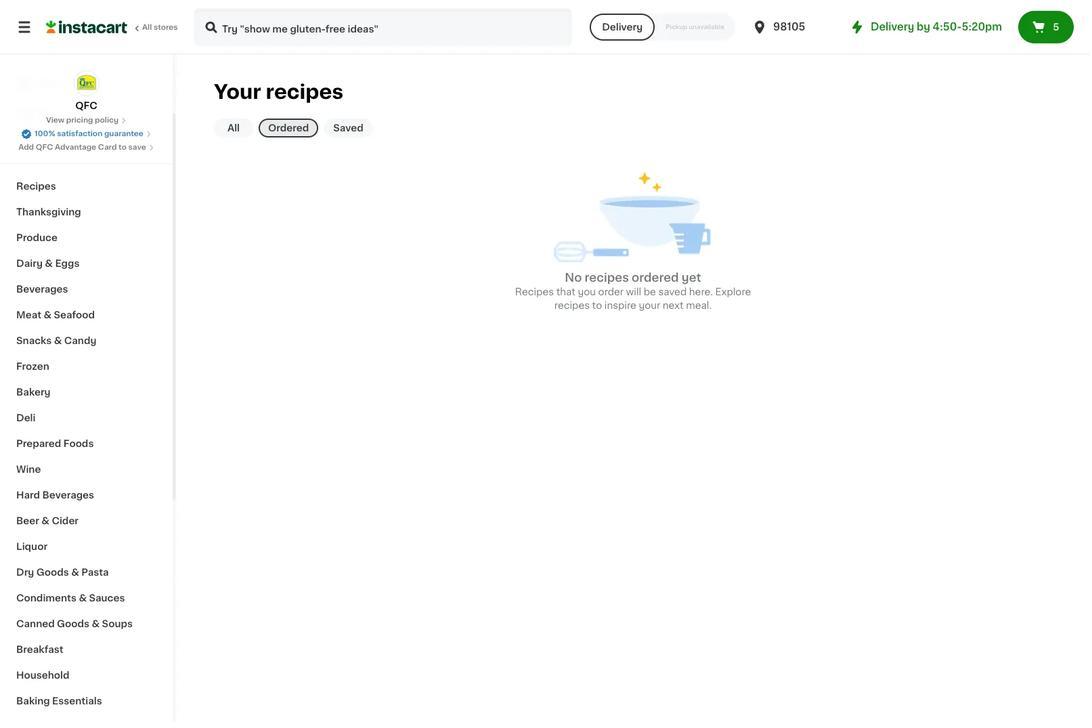 Task type: locate. For each thing, give the bounding box(es) containing it.
recipes for no
[[585, 273, 629, 283]]

hard beverages
[[16, 490, 94, 500]]

prepared foods link
[[8, 431, 165, 457]]

goods up condiments
[[36, 568, 69, 577]]

1 horizontal spatial all
[[228, 124, 240, 133]]

beer & cider
[[16, 516, 79, 526]]

card
[[98, 144, 117, 151]]

yet
[[682, 273, 702, 283]]

to
[[119, 144, 127, 151], [592, 301, 602, 311]]

& left candy
[[54, 336, 62, 345]]

all inside filters option group
[[228, 124, 240, 133]]

delivery inside delivery by 4:50-5:20pm link
[[871, 22, 915, 32]]

& for condiments
[[79, 593, 87, 603]]

canned goods & soups link
[[8, 611, 165, 637]]

hard
[[16, 490, 40, 500]]

1 horizontal spatial recipes
[[515, 288, 554, 297]]

wine link
[[8, 457, 165, 482]]

it
[[59, 106, 66, 116]]

recipes up order
[[585, 273, 629, 283]]

all
[[142, 24, 152, 31], [228, 124, 240, 133]]

5
[[1054, 22, 1060, 32]]

1 horizontal spatial delivery
[[871, 22, 915, 32]]

1 vertical spatial to
[[592, 301, 602, 311]]

candy
[[64, 336, 97, 345]]

filters option group
[[214, 116, 373, 141]]

& inside beer & cider link
[[42, 516, 49, 526]]

0 horizontal spatial delivery
[[602, 22, 643, 32]]

service type group
[[590, 14, 736, 41]]

bakery link
[[8, 379, 165, 405]]

to down guarantee
[[119, 144, 127, 151]]

lists
[[38, 133, 61, 143]]

satisfaction
[[57, 130, 102, 138]]

5 button
[[1019, 11, 1074, 43]]

add qfc advantage card to save
[[18, 144, 146, 151]]

baking essentials link
[[8, 688, 165, 714]]

0 vertical spatial qfc
[[75, 101, 97, 110]]

deli
[[16, 413, 36, 423]]

& inside dairy & eggs link
[[45, 259, 53, 268]]

buy it again
[[38, 106, 95, 116]]

beverages down "dairy & eggs"
[[16, 285, 68, 294]]

0 horizontal spatial recipes
[[16, 182, 56, 191]]

view
[[46, 117, 64, 124]]

foods
[[63, 439, 94, 448]]

thanksgiving
[[16, 207, 81, 217]]

policy
[[95, 117, 119, 124]]

recipes
[[266, 82, 344, 102], [585, 273, 629, 283], [555, 301, 590, 311]]

& left soups
[[92, 619, 100, 629]]

recipes down that
[[555, 301, 590, 311]]

0 vertical spatial all
[[142, 24, 152, 31]]

beer
[[16, 516, 39, 526]]

qfc down lists
[[36, 144, 53, 151]]

produce link
[[8, 225, 165, 251]]

guarantee
[[104, 130, 144, 138]]

98105 button
[[752, 8, 833, 46]]

1 vertical spatial recipes
[[585, 273, 629, 283]]

delivery inside the delivery button
[[602, 22, 643, 32]]

& inside snacks & candy link
[[54, 336, 62, 345]]

recipes
[[16, 182, 56, 191], [515, 288, 554, 297]]

1 vertical spatial qfc
[[36, 144, 53, 151]]

100% satisfaction guarantee
[[35, 130, 144, 138]]

buy
[[38, 106, 57, 116]]

prepared foods
[[16, 439, 94, 448]]

delivery
[[871, 22, 915, 32], [602, 22, 643, 32]]

snacks
[[16, 336, 52, 345]]

frozen link
[[8, 354, 165, 379]]

goods for canned
[[57, 619, 90, 629]]

0 vertical spatial recipes
[[266, 82, 344, 102]]

1 vertical spatial goods
[[57, 619, 90, 629]]

& inside dry goods & pasta link
[[71, 568, 79, 577]]

& left pasta
[[71, 568, 79, 577]]

100%
[[35, 130, 55, 138]]

view pricing policy link
[[46, 115, 127, 126]]

canned goods & soups
[[16, 619, 133, 629]]

beverages up cider
[[42, 490, 94, 500]]

to down you
[[592, 301, 602, 311]]

qfc
[[75, 101, 97, 110], [36, 144, 53, 151]]

recipes up the thanksgiving in the left of the page
[[16, 182, 56, 191]]

delivery for delivery by 4:50-5:20pm
[[871, 22, 915, 32]]

98105
[[774, 22, 806, 32]]

& inside meat & seafood link
[[44, 310, 52, 320]]

to inside no recipes ordered yet recipes that you order will be saved here. explore recipes to inspire your next meal.
[[592, 301, 602, 311]]

qfc up "view pricing policy" link
[[75, 101, 97, 110]]

snacks & candy
[[16, 336, 97, 345]]

& inside the condiments & sauces link
[[79, 593, 87, 603]]

& right meat at the top
[[44, 310, 52, 320]]

saved
[[333, 124, 364, 133]]

Search field
[[195, 9, 571, 45]]

all left the stores
[[142, 24, 152, 31]]

your recipes
[[214, 82, 344, 102]]

dairy
[[16, 259, 43, 268]]

ordered
[[632, 273, 679, 283]]

pasta
[[81, 568, 109, 577]]

& left eggs
[[45, 259, 53, 268]]

all stores link
[[46, 8, 179, 46]]

next
[[663, 301, 684, 311]]

dry goods & pasta
[[16, 568, 109, 577]]

bakery
[[16, 387, 51, 397]]

prepared
[[16, 439, 61, 448]]

0 vertical spatial to
[[119, 144, 127, 151]]

all down your
[[228, 124, 240, 133]]

eggs
[[55, 259, 80, 268]]

saved
[[659, 288, 687, 297]]

& for beer
[[42, 516, 49, 526]]

here.
[[689, 288, 713, 297]]

goods
[[36, 568, 69, 577], [57, 619, 90, 629]]

None search field
[[194, 8, 573, 46]]

delivery by 4:50-5:20pm
[[871, 22, 1003, 32]]

essentials
[[52, 696, 102, 706]]

baking essentials
[[16, 696, 102, 706]]

0 vertical spatial recipes
[[16, 182, 56, 191]]

dry
[[16, 568, 34, 577]]

&
[[45, 259, 53, 268], [44, 310, 52, 320], [54, 336, 62, 345], [42, 516, 49, 526], [71, 568, 79, 577], [79, 593, 87, 603], [92, 619, 100, 629]]

liquor link
[[8, 534, 165, 560]]

0 vertical spatial goods
[[36, 568, 69, 577]]

beer & cider link
[[8, 508, 165, 534]]

& right beer at the bottom of the page
[[42, 516, 49, 526]]

& left sauces
[[79, 593, 87, 603]]

1 horizontal spatial to
[[592, 301, 602, 311]]

buy it again link
[[8, 98, 165, 125]]

recipes left that
[[515, 288, 554, 297]]

save
[[128, 144, 146, 151]]

1 vertical spatial recipes
[[515, 288, 554, 297]]

1 vertical spatial beverages
[[42, 490, 94, 500]]

add
[[18, 144, 34, 151]]

beverages
[[16, 285, 68, 294], [42, 490, 94, 500]]

goods for dry
[[36, 568, 69, 577]]

4:50-
[[933, 22, 962, 32]]

goods down condiments & sauces
[[57, 619, 90, 629]]

dairy & eggs
[[16, 259, 80, 268]]

beverages link
[[8, 276, 165, 302]]

recipes up filters option group
[[266, 82, 344, 102]]

0 horizontal spatial all
[[142, 24, 152, 31]]

1 vertical spatial all
[[228, 124, 240, 133]]



Task type: vqa. For each thing, say whether or not it's contained in the screenshot.
top To
yes



Task type: describe. For each thing, give the bounding box(es) containing it.
household
[[16, 671, 69, 680]]

meat & seafood link
[[8, 302, 165, 328]]

advantage
[[55, 144, 96, 151]]

instacart logo image
[[46, 19, 127, 35]]

& for meat
[[44, 310, 52, 320]]

dry goods & pasta link
[[8, 560, 165, 585]]

again
[[68, 106, 95, 116]]

baking
[[16, 696, 50, 706]]

order
[[599, 288, 624, 297]]

2 vertical spatial recipes
[[555, 301, 590, 311]]

shop
[[38, 79, 63, 89]]

0 vertical spatial beverages
[[16, 285, 68, 294]]

household link
[[8, 663, 165, 688]]

pricing
[[66, 117, 93, 124]]

by
[[917, 22, 931, 32]]

produce
[[16, 233, 58, 243]]

shop link
[[8, 70, 165, 98]]

canned
[[16, 619, 55, 629]]

5:20pm
[[962, 22, 1003, 32]]

1 horizontal spatial qfc
[[75, 101, 97, 110]]

meat & seafood
[[16, 310, 95, 320]]

frozen
[[16, 362, 49, 371]]

100% satisfaction guarantee button
[[21, 126, 152, 140]]

& for dairy
[[45, 259, 53, 268]]

your
[[214, 82, 261, 102]]

recipes link
[[8, 173, 165, 199]]

add qfc advantage card to save link
[[18, 142, 154, 153]]

& for snacks
[[54, 336, 62, 345]]

delivery for delivery
[[602, 22, 643, 32]]

condiments
[[16, 593, 77, 603]]

view pricing policy
[[46, 117, 119, 124]]

condiments & sauces
[[16, 593, 125, 603]]

explore
[[716, 288, 751, 297]]

all for all
[[228, 124, 240, 133]]

qfc link
[[74, 70, 99, 112]]

cider
[[52, 516, 79, 526]]

meal.
[[686, 301, 712, 311]]

recipes for your
[[266, 82, 344, 102]]

0 horizontal spatial qfc
[[36, 144, 53, 151]]

ordered
[[268, 124, 309, 133]]

all for all stores
[[142, 24, 152, 31]]

stores
[[154, 24, 178, 31]]

& inside canned goods & soups link
[[92, 619, 100, 629]]

inspire
[[605, 301, 637, 311]]

will
[[626, 288, 642, 297]]

condiments & sauces link
[[8, 585, 165, 611]]

dairy & eggs link
[[8, 251, 165, 276]]

liquor
[[16, 542, 47, 551]]

thanksgiving link
[[8, 199, 165, 225]]

0 horizontal spatial to
[[119, 144, 127, 151]]

delivery by 4:50-5:20pm link
[[850, 19, 1003, 35]]

snacks & candy link
[[8, 328, 165, 354]]

no recipes ordered yet recipes that you order will be saved here. explore recipes to inspire your next meal.
[[515, 273, 751, 311]]

wine
[[16, 465, 41, 474]]

lists link
[[8, 125, 165, 152]]

recipes inside no recipes ordered yet recipes that you order will be saved here. explore recipes to inspire your next meal.
[[515, 288, 554, 297]]

seafood
[[54, 310, 95, 320]]

your
[[639, 301, 661, 311]]

breakfast
[[16, 645, 63, 654]]

qfc logo image
[[74, 70, 99, 96]]

be
[[644, 288, 656, 297]]

meat
[[16, 310, 41, 320]]

soups
[[102, 619, 133, 629]]

all stores
[[142, 24, 178, 31]]

breakfast link
[[8, 637, 165, 663]]

that
[[557, 288, 576, 297]]

sauces
[[89, 593, 125, 603]]

no
[[565, 273, 582, 283]]



